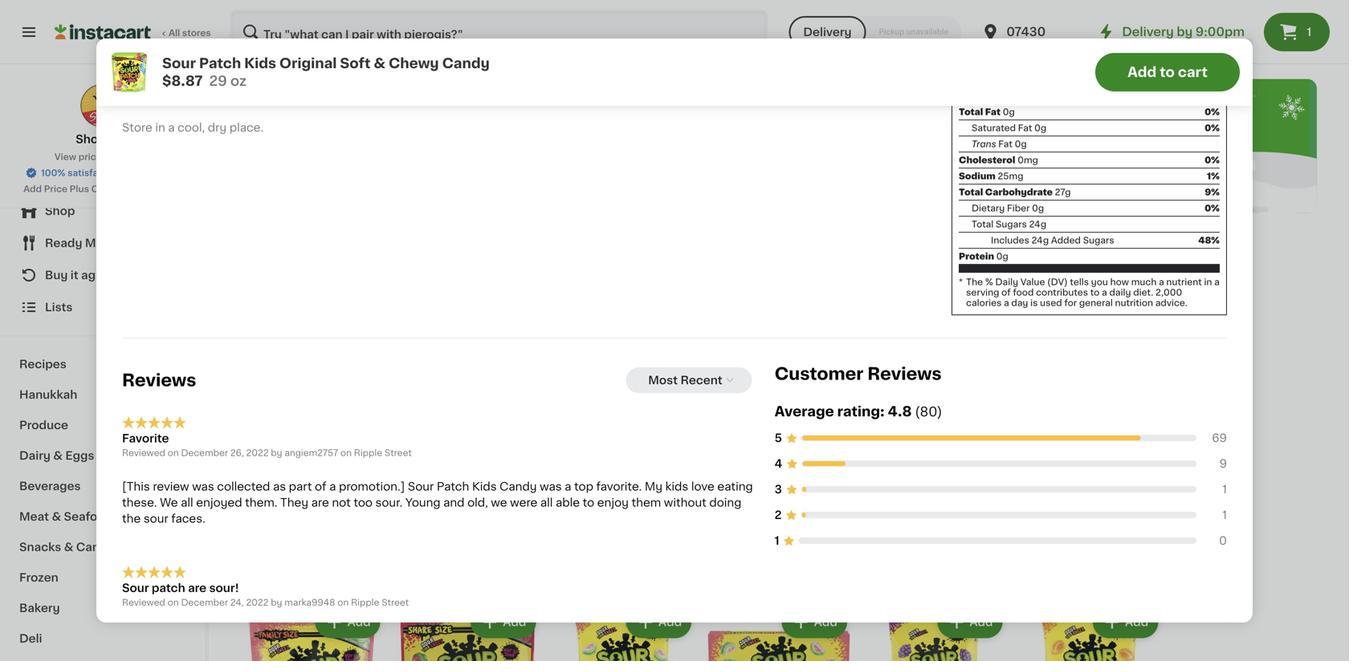 Task type: locate. For each thing, give the bounding box(es) containing it.
meat & seafood link
[[10, 502, 195, 532]]

0 vertical spatial are
[[311, 497, 329, 509]]

1 down stock
[[775, 536, 779, 547]]

favorite reviewed on december 26, 2022 by angiem2757 on ripple street
[[122, 433, 412, 458]]

saturated
[[972, 124, 1016, 133]]

daily
[[1161, 92, 1186, 100], [995, 278, 1018, 287]]

2 horizontal spatial in
[[1204, 278, 1212, 287]]

1 horizontal spatial sugars
[[1083, 236, 1114, 245]]

1 2022 from the top
[[246, 449, 269, 458]]

$ left 32
[[866, 441, 872, 450]]

$ inside $ 3 32
[[866, 441, 872, 450]]

0% for saturated fat 0g
[[1205, 124, 1220, 133]]

2 up stock
[[775, 510, 782, 521]]

0 horizontal spatial sugars
[[996, 220, 1027, 229]]

2 vertical spatial fat
[[998, 140, 1013, 149]]

& down $ 3 32
[[890, 478, 899, 489]]

ripple up promotion.]
[[354, 449, 382, 458]]

1 vertical spatial 2022
[[246, 599, 269, 607]]

8 down $ 3 32
[[863, 508, 869, 517]]

0 vertical spatial in
[[155, 122, 165, 133]]

0 horizontal spatial and
[[579, 478, 601, 489]]

1 was from the left
[[192, 481, 214, 493]]

1 horizontal spatial 2
[[1019, 493, 1024, 502]]

soft inside sour patch kids original soft & chewy candy $8.87 29 oz
[[340, 57, 371, 70]]

total up saturated
[[959, 108, 983, 117]]

1 vertical spatial yellow
[[169, 67, 205, 79]]

original up "young" on the bottom of the page
[[396, 477, 440, 489]]

2022 inside favorite reviewed on december 26, 2022 by angiem2757 on ripple street
[[246, 449, 269, 458]]

by up as
[[271, 449, 282, 458]]

are inside [this review was collected as part of a promotion.] sour patch kids candy was a top favorite. my kids love eating these. we all enjoyed them. they are not too sour. young and old, we were all able to enjoy them without doing the sour faces.
[[311, 497, 329, 509]]

1 vertical spatial 24g
[[1032, 236, 1049, 245]]

1 vertical spatial street
[[382, 599, 409, 607]]

contributes
[[1036, 288, 1088, 297]]

ripple right marka9948
[[351, 599, 379, 607]]

0 horizontal spatial corn
[[233, 51, 261, 63]]

diet.
[[1133, 288, 1153, 297]]

soft up bags at the left bottom of the page
[[443, 477, 467, 489]]

of left food
[[1001, 288, 1011, 297]]

december left 26,
[[181, 449, 228, 458]]

a up 2,000
[[1159, 278, 1164, 287]]

many
[[724, 524, 749, 533]]

0 horizontal spatial are
[[188, 583, 206, 594]]

1 horizontal spatial 8
[[863, 508, 869, 517]]

chewy inside the sour patch kids candy, soft & chewy 2 oz
[[1057, 477, 1096, 489]]

2 vertical spatial in
[[751, 524, 759, 533]]

(80) right 4.8
[[915, 406, 942, 419]]

0 vertical spatial (80)
[[915, 406, 942, 419]]

day
[[1011, 299, 1028, 308]]

by inside sour patch are sour! reviewed on december 24, 2022 by marka9948 on ripple street
[[271, 599, 282, 607]]

angiem2757
[[285, 449, 338, 458]]

add inside button
[[1127, 65, 1157, 79]]

0 horizontal spatial 8
[[250, 440, 262, 457]]

fat for total
[[985, 108, 1001, 117]]

total down dietary
[[972, 220, 994, 229]]

oz left 1.
[[230, 74, 247, 88]]

chewy inside the sour patch kids big kids soft and chewy candy
[[604, 478, 643, 489]]

% up serving
[[985, 278, 993, 287]]

4
[[406, 440, 418, 457], [775, 459, 782, 470]]

1 left 76 at the bottom of page
[[1028, 440, 1035, 457]]

by
[[1177, 26, 1193, 38], [271, 449, 282, 458], [271, 599, 282, 607]]

1 horizontal spatial in
[[751, 524, 759, 533]]

0 horizontal spatial delivery
[[803, 26, 852, 38]]

the
[[966, 278, 983, 287]]

reviewed down 'favorite'
[[122, 449, 165, 458]]

december inside sour patch are sour! reviewed on december 24, 2022 by marka9948 on ripple street
[[181, 599, 228, 607]]

you
[[1091, 278, 1108, 287]]

07430
[[1006, 26, 1046, 38]]

&
[[374, 57, 385, 70], [53, 450, 63, 462], [267, 477, 277, 489], [470, 477, 479, 489], [734, 477, 743, 489], [1045, 477, 1054, 489], [890, 478, 899, 489], [52, 512, 61, 523], [64, 542, 73, 553]]

sour inside sour patch kids original soft & chewy candy $8.87 29 oz
[[162, 57, 196, 70]]

24g left added
[[1032, 236, 1049, 245]]

blue
[[221, 67, 246, 79]]

8 inside the product 'group'
[[863, 508, 869, 517]]

%
[[1151, 92, 1159, 100], [985, 278, 993, 287]]

delivery inside button
[[803, 26, 852, 38]]

soft inside $ 4 sour patch kids bites original soft & chewy candy bags
[[443, 477, 467, 489]]

1 horizontal spatial sugar,
[[195, 51, 230, 63]]

are
[[311, 497, 329, 509], [188, 583, 206, 594]]

4 down 5
[[775, 459, 782, 470]]

2022 right 24,
[[246, 599, 269, 607]]

1 reviewed from the top
[[122, 449, 165, 458]]

they
[[280, 497, 308, 509]]

total down sodium
[[959, 188, 983, 197]]

2 reviewed from the top
[[122, 599, 165, 607]]

1 vertical spatial 8
[[863, 508, 869, 517]]

0 horizontal spatial sugar,
[[122, 51, 157, 63]]

sour inside sour patch kids kids soft & chewy candy
[[863, 461, 889, 473]]

2 sour patch kids original soft & chewy candy from the left
[[708, 461, 843, 489]]

& left starch,
[[374, 57, 385, 70]]

100% satisfaction guarantee button
[[25, 163, 180, 179]]

4 inside $ 4 sour patch kids bites original soft & chewy candy bags
[[406, 440, 418, 457]]

all up faces.
[[181, 497, 193, 509]]

(22)
[[611, 495, 629, 504]]

add button
[[939, 294, 1001, 323], [1095, 294, 1157, 323], [317, 608, 379, 637], [472, 608, 534, 637], [628, 608, 690, 637], [783, 608, 845, 637], [939, 608, 1001, 637], [1095, 608, 1157, 637]]

original up promotion.]
[[333, 461, 376, 473]]

1 vertical spatial 3
[[775, 484, 782, 496]]

sugar, invert sugar, corn syrup, modified corn starch, contains less than 2% of tartaric acid, citric acid, natural and artificial flavor, yellow 6, red 40, yellow 5, blue 1.
[[122, 51, 926, 79]]

plus
[[70, 185, 89, 194]]

1 vertical spatial of
[[315, 481, 326, 493]]

% down add to cart button
[[1151, 92, 1159, 100]]

how
[[1110, 278, 1129, 287]]

0 vertical spatial street
[[385, 449, 412, 458]]

0 vertical spatial 4
[[406, 440, 418, 457]]

reviews up 'favorite'
[[122, 372, 196, 389]]

& down $ 1 76
[[1045, 477, 1054, 489]]

1%
[[1207, 172, 1220, 181]]

of
[[1001, 288, 1011, 297], [315, 481, 326, 493]]

kids inside [this review was collected as part of a promotion.] sour patch kids candy was a top favorite. my kids love eating these. we all enjoyed them. they are not too sour. young and old, we were all able to enjoy them without doing the sour faces.
[[472, 481, 497, 493]]

0 vertical spatial 8
[[250, 440, 262, 457]]

1 vertical spatial are
[[188, 583, 206, 594]]

1 horizontal spatial sour patch kids original soft & chewy candy
[[708, 461, 843, 489]]

0 horizontal spatial all
[[181, 497, 193, 509]]

of right part at the bottom of the page
[[315, 481, 326, 493]]

enjoyed
[[196, 497, 242, 509]]

by left marka9948
[[271, 599, 282, 607]]

to inside [this review was collected as part of a promotion.] sour patch kids candy was a top favorite. my kids love eating these. we all enjoyed them. they are not too sour. young and old, we were all able to enjoy them without doing the sour faces.
[[583, 497, 594, 509]]

in inside * the % daily value (dv) tells you how much a nutrient in a serving of food contributes to a daily diet. 2,000 calories a day is used for general nutrition advice.
[[1204, 278, 1212, 287]]

was up able
[[540, 481, 562, 493]]

1 vertical spatial in
[[1204, 278, 1212, 287]]

was up enjoyed
[[192, 481, 214, 493]]

to down guarantee
[[139, 185, 149, 194]]

total for saturated fat 0g
[[959, 108, 983, 117]]

soft up able
[[552, 478, 576, 489]]

and right natural
[[763, 51, 786, 63]]

oz
[[230, 74, 247, 88], [1026, 493, 1037, 502], [724, 508, 735, 517], [871, 508, 882, 517]]

protein 0g
[[959, 252, 1008, 261]]

0 horizontal spatial 4
[[406, 440, 418, 457]]

2 all from the left
[[540, 497, 553, 509]]

0 horizontal spatial (80)
[[300, 495, 319, 504]]

1 $ from the left
[[244, 441, 250, 450]]

patch inside $ 4 sour patch kids bites original soft & chewy candy bags
[[425, 461, 458, 473]]

are inside sour patch are sour! reviewed on december 24, 2022 by marka9948 on ripple street
[[188, 583, 206, 594]]

1 vertical spatial and
[[579, 478, 601, 489]]

produce link
[[10, 410, 195, 441]]

instacart logo image
[[55, 22, 151, 42]]

1 all from the left
[[181, 497, 193, 509]]

1 vertical spatial ripple
[[351, 599, 379, 607]]

sour patch kids original soft & chewy candy for (96)
[[708, 461, 843, 489]]

1 horizontal spatial was
[[540, 481, 562, 493]]

used
[[1040, 299, 1062, 308]]

fat up saturated
[[985, 108, 1001, 117]]

0
[[1219, 536, 1227, 547]]

fat for saturated
[[1018, 124, 1032, 133]]

1 horizontal spatial 3
[[872, 440, 883, 457]]

starch,
[[386, 51, 426, 63]]

stores
[[182, 29, 211, 37]]

delivery for delivery by 9:00pm
[[1122, 26, 1174, 38]]

1 inside 'button'
[[1307, 26, 1312, 38]]

delivery button
[[789, 16, 866, 48]]

0 vertical spatial ripple
[[354, 449, 382, 458]]

fat for trans
[[998, 140, 1013, 149]]

december down sour!
[[181, 599, 228, 607]]

07430 button
[[981, 10, 1077, 55]]

1 horizontal spatial delivery
[[1122, 26, 1174, 38]]

street
[[385, 449, 412, 458], [382, 599, 409, 607]]

1 sugar, from the left
[[122, 51, 157, 63]]

oz inside sour patch kids original soft & chewy candy $8.87 29 oz
[[230, 74, 247, 88]]

0 horizontal spatial 3
[[775, 484, 782, 496]]

oz right the 3.5 at the bottom
[[724, 508, 735, 517]]

1 vertical spatial %
[[985, 278, 993, 287]]

street inside favorite reviewed on december 26, 2022 by angiem2757 on ripple street
[[385, 449, 412, 458]]

29
[[209, 74, 227, 88]]

view pricing policy link
[[55, 151, 150, 163]]

$ for 8
[[244, 441, 250, 450]]

$ inside $ 1 76
[[1022, 441, 1028, 450]]

view pricing policy
[[55, 153, 141, 161]]

flavor,
[[838, 51, 874, 63]]

$ inside $ 4 sour patch kids bites original soft & chewy candy bags
[[400, 441, 406, 450]]

1 vertical spatial by
[[271, 449, 282, 458]]

0 vertical spatial and
[[763, 51, 786, 63]]

daily up food
[[995, 278, 1018, 287]]

seafood
[[64, 512, 112, 523]]

1 december from the top
[[181, 449, 228, 458]]

1 horizontal spatial corn
[[356, 51, 383, 63]]

0mg
[[1018, 156, 1038, 165]]

0 horizontal spatial acid,
[[624, 51, 652, 63]]

1 vertical spatial daily
[[995, 278, 1018, 287]]

ripple
[[354, 449, 382, 458], [351, 599, 379, 607]]

them.
[[245, 497, 277, 509]]

acid, right "citric"
[[688, 51, 717, 63]]

carbohydrate
[[985, 188, 1053, 197]]

reviewed down "patch"
[[122, 599, 165, 607]]

24,
[[230, 599, 244, 607]]

1 vertical spatial reviewed
[[122, 599, 165, 607]]

2 0% from the top
[[1205, 124, 1220, 133]]

corn up 1.
[[233, 51, 261, 63]]

soft inside the sour patch kids candy, soft & chewy 2 oz
[[1019, 477, 1042, 489]]

0% for cholesterol 0mg
[[1205, 156, 1220, 165]]

not
[[332, 497, 351, 509]]

acid, left "citric"
[[624, 51, 652, 63]]

sour patch kids original soft & chewy candy up (96)
[[708, 461, 843, 489]]

are left sour!
[[188, 583, 206, 594]]

sugar, up "5,"
[[195, 51, 230, 63]]

buy it again link
[[10, 259, 195, 291]]

candy
[[442, 57, 490, 70], [322, 477, 359, 489], [788, 477, 825, 489], [646, 478, 683, 489], [944, 478, 981, 489], [500, 481, 537, 493], [396, 494, 434, 505], [76, 542, 114, 553]]

protein
[[959, 252, 994, 261]]

1 corn from the left
[[233, 51, 261, 63]]

all stores link
[[55, 10, 212, 55]]

0 horizontal spatial was
[[192, 481, 214, 493]]

in right nutrient
[[1204, 278, 1212, 287]]

0g for trans fat 0g
[[1015, 140, 1027, 149]]

total for dietary fiber 0g
[[959, 188, 983, 197]]

32
[[885, 441, 897, 450]]

sour.
[[375, 497, 403, 509]]

sugar, up red
[[122, 51, 157, 63]]

stock
[[762, 524, 787, 533]]

delivery up add to cart
[[1122, 26, 1174, 38]]

and inside the sour patch kids big kids soft and chewy candy
[[579, 478, 601, 489]]

40,
[[148, 67, 166, 79]]

3 left 32
[[872, 440, 883, 457]]

sour patch are sour! reviewed on december 24, 2022 by marka9948 on ripple street
[[122, 583, 409, 607]]

on right marka9948
[[337, 599, 349, 607]]

add to cart
[[1127, 65, 1208, 79]]

(80) down part at the bottom of the page
[[300, 495, 319, 504]]

fat up trans fat 0g
[[1018, 124, 1032, 133]]

1 sour patch kids original soft & chewy candy from the left
[[241, 461, 376, 489]]

1 vertical spatial (80)
[[300, 495, 319, 504]]

to up general
[[1090, 288, 1100, 297]]

nutrient
[[1166, 278, 1202, 287]]

3 $ from the left
[[1022, 441, 1028, 450]]

chewy inside $ 4 sour patch kids bites original soft & chewy candy bags
[[482, 477, 521, 489]]

by inside favorite reviewed on december 26, 2022 by angiem2757 on ripple street
[[271, 449, 282, 458]]

0 horizontal spatial %
[[985, 278, 993, 287]]

1 horizontal spatial of
[[1001, 288, 1011, 297]]

0 vertical spatial daily
[[1161, 92, 1186, 100]]

$8.87
[[162, 74, 203, 88]]

by left 9:00pm
[[1177, 26, 1193, 38]]

and up able
[[579, 478, 601, 489]]

2 2022 from the top
[[246, 599, 269, 607]]

$ right 26,
[[244, 441, 250, 450]]

delivery
[[1122, 26, 1174, 38], [803, 26, 852, 38]]

0 vertical spatial december
[[181, 449, 228, 458]]

for
[[1064, 299, 1077, 308]]

modified
[[303, 51, 353, 63]]

collected
[[217, 481, 270, 493]]

chewy inside sour patch kids original soft & chewy candy $8.87 29 oz
[[389, 57, 439, 70]]

0 vertical spatial 2022
[[246, 449, 269, 458]]

0% for dietary fiber 0g
[[1205, 204, 1220, 213]]

1 horizontal spatial daily
[[1161, 92, 1186, 100]]

$ for 1
[[1022, 441, 1028, 450]]

0 vertical spatial total
[[959, 108, 983, 117]]

sour patch kids original soft & chewy candy down angiem2757
[[241, 461, 376, 489]]

2 $ from the left
[[400, 441, 406, 450]]

0 vertical spatial reviewed
[[122, 449, 165, 458]]

natural
[[720, 51, 760, 63]]

product group
[[863, 289, 1006, 519], [1019, 289, 1161, 504], [241, 604, 384, 662], [396, 604, 539, 662], [552, 604, 695, 662], [708, 604, 850, 662], [863, 604, 1006, 662], [1019, 604, 1161, 662]]

*
[[959, 278, 963, 287]]

daily inside * the % daily value (dv) tells you how much a nutrient in a serving of food contributes to a daily diet. 2,000 calories a day is used for general nutrition advice.
[[995, 278, 1018, 287]]

0 horizontal spatial sour patch kids original soft & chewy candy
[[241, 461, 376, 489]]

kids inside the sour patch kids candy, soft & chewy 2 oz
[[1083, 461, 1108, 473]]

1 horizontal spatial and
[[763, 51, 786, 63]]

shoprite logo image
[[80, 84, 125, 128]]

3 0% from the top
[[1205, 156, 1220, 165]]

patch inside the sour patch kids big kids soft and chewy candy
[[581, 461, 613, 473]]

in right store
[[155, 122, 165, 133]]

less
[[482, 51, 509, 63]]

0 horizontal spatial of
[[315, 481, 326, 493]]

to down top
[[583, 497, 594, 509]]

3 up stock
[[775, 484, 782, 496]]

8 oz
[[863, 508, 882, 517]]

1 vertical spatial fat
[[1018, 124, 1032, 133]]

we
[[491, 497, 507, 509]]

1 vertical spatial 2
[[775, 510, 782, 521]]

corn left starch,
[[356, 51, 383, 63]]

it
[[70, 270, 78, 281]]

yellow down invert
[[169, 67, 205, 79]]

sour!
[[209, 583, 239, 594]]

original right 1.
[[279, 57, 337, 70]]

1 0% from the top
[[1205, 108, 1220, 117]]

1 vertical spatial december
[[181, 599, 228, 607]]

and
[[443, 497, 465, 509]]

& up old,
[[470, 477, 479, 489]]

favorite
[[122, 433, 169, 444]]

2 vertical spatial by
[[271, 599, 282, 607]]

fat down "saturated fat 0g"
[[998, 140, 1013, 149]]

kids
[[244, 57, 276, 70], [305, 461, 330, 473], [461, 461, 485, 473], [772, 461, 796, 473], [1083, 461, 1108, 473], [616, 461, 641, 473], [665, 461, 690, 473], [927, 461, 952, 473], [955, 461, 979, 473], [472, 481, 497, 493]]

2 december from the top
[[181, 599, 228, 607]]

yellow
[[877, 51, 913, 63], [169, 67, 205, 79]]

0 vertical spatial 3
[[872, 440, 883, 457]]

None search field
[[230, 10, 768, 55]]

of inside [this review was collected as part of a promotion.] sour patch kids candy was a top favorite. my kids love eating these. we all enjoyed them. they are not too sour. young and old, we were all able to enjoy them without doing the sour faces.
[[315, 481, 326, 493]]

are left not
[[311, 497, 329, 509]]

reviews up 4.8
[[867, 366, 942, 383]]

& inside the sour patch kids candy, soft & chewy 2 oz
[[1045, 477, 1054, 489]]

1 vertical spatial 4
[[775, 459, 782, 470]]

marka9948
[[284, 599, 335, 607]]

dietary
[[972, 204, 1005, 213]]

1 down sponsored image
[[1307, 26, 1312, 38]]

soft up doing
[[708, 477, 731, 489]]

oz down sour patch kids kids soft & chewy candy
[[871, 508, 882, 517]]

total
[[959, 108, 983, 117], [959, 188, 983, 197], [972, 220, 994, 229]]

most recent
[[648, 375, 722, 386]]

1 horizontal spatial all
[[540, 497, 553, 509]]

1 horizontal spatial (80)
[[915, 406, 942, 419]]

in left stock
[[751, 524, 759, 533]]

& right meat
[[52, 512, 61, 523]]

0 vertical spatial fat
[[985, 108, 1001, 117]]

9%
[[1205, 188, 1220, 197]]

0 vertical spatial 2
[[1019, 493, 1024, 502]]

delivery up artificial
[[803, 26, 852, 38]]

oz down $ 1 76
[[1026, 493, 1037, 502]]

card
[[115, 185, 137, 194]]

1 horizontal spatial are
[[311, 497, 329, 509]]

dairy & eggs
[[19, 450, 94, 462]]

$ inside the $ 8 87
[[244, 441, 250, 450]]

1 vertical spatial total
[[959, 188, 983, 197]]

4 $ from the left
[[866, 441, 872, 450]]

2 corn from the left
[[356, 51, 383, 63]]

soft down $ 1 76
[[1019, 477, 1042, 489]]

to left cart
[[1160, 65, 1175, 79]]

1 vertical spatial sugars
[[1083, 236, 1114, 245]]

0 horizontal spatial daily
[[995, 278, 1018, 287]]

1 horizontal spatial reviews
[[867, 366, 942, 383]]

shop
[[45, 206, 75, 217]]

1 horizontal spatial %
[[1151, 92, 1159, 100]]

kids inside $ 4 sour patch kids bites original soft & chewy candy bags
[[461, 461, 485, 473]]

24g up includes 24g added sugars
[[1029, 220, 1046, 229]]

2 down $ 1 76
[[1019, 493, 1024, 502]]

(80) inside average rating: 4.8 (80)
[[915, 406, 942, 419]]

value*
[[1188, 92, 1220, 100]]

0g for dietary fiber 0g
[[1032, 204, 1044, 213]]

0 vertical spatial yellow
[[877, 51, 913, 63]]

patch
[[152, 583, 185, 594]]

4 0% from the top
[[1205, 204, 1220, 213]]

reviewed inside sour patch are sour! reviewed on december 24, 2022 by marka9948 on ripple street
[[122, 599, 165, 607]]

trans fat 0g
[[972, 140, 1027, 149]]

all
[[169, 29, 180, 37]]

2022 right 26,
[[246, 449, 269, 458]]

0 vertical spatial of
[[1001, 288, 1011, 297]]

yellow left 6,
[[877, 51, 913, 63]]

soft up 8 oz
[[863, 478, 887, 489]]

red
[[122, 67, 145, 79]]

all left able
[[540, 497, 553, 509]]

delivery for delivery
[[803, 26, 852, 38]]

daily down add to cart
[[1161, 92, 1186, 100]]

chewy inside sour patch kids kids soft & chewy candy
[[902, 478, 941, 489]]

1 horizontal spatial acid,
[[688, 51, 717, 63]]

$ up promotion.]
[[400, 441, 406, 450]]

0 vertical spatial by
[[1177, 26, 1193, 38]]

a down you on the top right of the page
[[1102, 288, 1107, 297]]

soft inside the sour patch kids big kids soft and chewy candy
[[552, 478, 576, 489]]



Task type: describe. For each thing, give the bounding box(es) containing it.
3.5 oz many in stock
[[708, 508, 787, 533]]

in inside 3.5 oz many in stock
[[751, 524, 759, 533]]

[this review was collected as part of a promotion.] sour patch kids candy was a top favorite. my kids love eating these. we all enjoyed them. they are not too sour. young and old, we were all able to enjoy them without doing the sour faces.
[[122, 481, 753, 525]]

kids inside sour patch kids original soft & chewy candy $8.87 29 oz
[[244, 57, 276, 70]]

club
[[91, 185, 113, 194]]

product group containing 3
[[863, 289, 1006, 519]]

% inside * the % daily value (dv) tells you how much a nutrient in a serving of food contributes to a daily diet. 2,000 calories a day is used for general nutrition advice.
[[985, 278, 993, 287]]

$ for 4
[[400, 441, 406, 450]]

sour patch kids candy, soft & chewy 2 oz
[[1019, 461, 1151, 502]]

part
[[289, 481, 312, 493]]

snacks & candy
[[19, 542, 114, 553]]

buy sour patch kids image
[[241, 79, 1317, 214]]

0 vertical spatial sugars
[[996, 220, 1027, 229]]

& left "eggs"
[[53, 450, 63, 462]]

the
[[122, 514, 141, 525]]

soft up them.
[[241, 477, 265, 489]]

ripple inside favorite reviewed on december 26, 2022 by angiem2757 on ripple street
[[354, 449, 382, 458]]

oz inside 3.5 oz many in stock
[[724, 508, 735, 517]]

beverages
[[19, 481, 81, 492]]

bakery link
[[10, 593, 195, 624]]

citric
[[655, 51, 686, 63]]

1 inside the product 'group'
[[1028, 440, 1035, 457]]

of inside * the % daily value (dv) tells you how much a nutrient in a serving of food contributes to a daily diet. 2,000 calories a day is used for general nutrition advice.
[[1001, 288, 1011, 297]]

$ 1 76
[[1022, 440, 1048, 457]]

candy inside [this review was collected as part of a promotion.] sour patch kids candy was a top favorite. my kids love eating these. we all enjoyed them. they are not too sour. young and old, we were all able to enjoy them without doing the sour faces.
[[500, 481, 537, 493]]

(96)
[[767, 495, 786, 504]]

sour inside $ 4 sour patch kids bites original soft & chewy candy bags
[[396, 461, 422, 473]]

candy inside $ 4 sour patch kids bites original soft & chewy candy bags
[[396, 494, 434, 505]]

to inside * the % daily value (dv) tells you how much a nutrient in a serving of food contributes to a daily diet. 2,000 calories a day is used for general nutrition advice.
[[1090, 288, 1100, 297]]

dairy & eggs link
[[10, 441, 195, 471]]

a up not
[[329, 481, 336, 493]]

patch inside the sour patch kids candy, soft & chewy 2 oz
[[1047, 461, 1080, 473]]

0% for total fat 0g
[[1205, 108, 1220, 117]]

add price plus club card to save link
[[23, 183, 181, 196]]

again
[[81, 270, 113, 281]]

faces.
[[171, 514, 205, 525]]

calories
[[966, 299, 1002, 308]]

pricing
[[78, 153, 110, 161]]

0 vertical spatial %
[[1151, 92, 1159, 100]]

5,
[[207, 67, 218, 79]]

ripple inside sour patch are sour! reviewed on december 24, 2022 by marka9948 on ripple street
[[351, 599, 379, 607]]

favorite.
[[596, 481, 642, 493]]

enjoy
[[597, 497, 629, 509]]

oz inside the sour patch kids candy, soft & chewy 2 oz
[[1026, 493, 1037, 502]]

& up them.
[[267, 477, 277, 489]]

added
[[1051, 236, 1081, 245]]

artificial
[[789, 51, 835, 63]]

eggs
[[65, 450, 94, 462]]

eating
[[717, 481, 753, 493]]

add to cart button
[[1095, 53, 1240, 92]]

1.
[[249, 67, 256, 79]]

0g for total fat 0g
[[1003, 108, 1015, 117]]

& inside sour patch kids kids soft & chewy candy
[[890, 478, 899, 489]]

100%
[[41, 169, 65, 177]]

hanukkah link
[[10, 380, 195, 410]]

december inside favorite reviewed on december 26, 2022 by angiem2757 on ripple street
[[181, 449, 228, 458]]

on right angiem2757
[[340, 449, 352, 458]]

much
[[1131, 278, 1157, 287]]

patch inside [this review was collected as part of a promotion.] sour patch kids candy was a top favorite. my kids love eating these. we all enjoyed them. they are not too sour. young and old, we were all able to enjoy them without doing the sour faces.
[[437, 481, 469, 493]]

frozen link
[[10, 563, 195, 593]]

2 vertical spatial total
[[972, 220, 994, 229]]

tartaric
[[579, 51, 621, 63]]

sodium
[[959, 172, 996, 181]]

tells
[[1070, 278, 1089, 287]]

sour patch kids original soft & chewy candy for (80)
[[241, 461, 376, 489]]

cholesterol 0mg
[[959, 156, 1038, 165]]

sour inside [this review was collected as part of a promotion.] sour patch kids candy was a top favorite. my kids love eating these. we all enjoyed them. they are not too sour. young and old, we were all able to enjoy them without doing the sour faces.
[[408, 481, 434, 493]]

sour inside the sour patch kids big kids soft and chewy candy
[[552, 461, 578, 473]]

soft inside sour patch kids kids soft & chewy candy
[[863, 478, 887, 489]]

on down "patch"
[[168, 599, 179, 607]]

2,000
[[1156, 288, 1182, 297]]

save
[[151, 185, 172, 194]]

69
[[1212, 433, 1227, 444]]

sour inside the sour patch kids candy, soft & chewy 2 oz
[[1019, 461, 1045, 473]]

cart
[[1178, 65, 1208, 79]]

1 acid, from the left
[[624, 51, 652, 63]]

store in a cool, dry place.
[[122, 122, 263, 133]]

on down 'favorite'
[[168, 449, 179, 458]]

sour patch kids original soft & chewy candy $8.87 29 oz
[[162, 57, 490, 88]]

% daily value*
[[1151, 92, 1220, 100]]

a left cool,
[[168, 122, 175, 133]]

a right nutrient
[[1214, 278, 1220, 287]]

sponsored image
[[1268, 10, 1317, 19]]

2022 inside sour patch are sour! reviewed on december 24, 2022 by marka9948 on ripple street
[[246, 599, 269, 607]]

meat
[[19, 512, 49, 523]]

a left top
[[565, 481, 571, 493]]

street inside sour patch are sour! reviewed on december 24, 2022 by marka9948 on ripple street
[[382, 599, 409, 607]]

1 down 9
[[1222, 484, 1227, 496]]

25mg
[[998, 172, 1023, 181]]

customer
[[775, 366, 863, 383]]

deli
[[19, 634, 42, 645]]

0 horizontal spatial yellow
[[169, 67, 205, 79]]

candy inside the sour patch kids big kids soft and chewy candy
[[646, 478, 683, 489]]

2 sugar, from the left
[[195, 51, 230, 63]]

nutrition
[[1115, 299, 1153, 308]]

patch inside sour patch kids original soft & chewy candy $8.87 29 oz
[[199, 57, 241, 70]]

original inside sour patch kids original soft & chewy candy $8.87 29 oz
[[279, 57, 337, 70]]

to inside add to cart button
[[1160, 65, 1175, 79]]

recipes link
[[10, 349, 195, 380]]

0 horizontal spatial 2
[[775, 510, 782, 521]]

total carbohydrate 27g
[[959, 188, 1071, 197]]

& inside $ 4 sour patch kids bites original soft & chewy candy bags
[[470, 477, 479, 489]]

[this
[[122, 481, 150, 493]]

reviewed inside favorite reviewed on december 26, 2022 by angiem2757 on ripple street
[[122, 449, 165, 458]]

old,
[[467, 497, 488, 509]]

food
[[1013, 288, 1034, 297]]

shop link
[[10, 195, 195, 227]]

1 horizontal spatial 4
[[775, 459, 782, 470]]

candy inside sour patch kids original soft & chewy candy $8.87 29 oz
[[442, 57, 490, 70]]

than
[[511, 51, 539, 63]]

sour patch kids kids soft & chewy candy
[[863, 461, 981, 489]]

2 inside the sour patch kids candy, soft & chewy 2 oz
[[1019, 493, 1024, 502]]

& right snacks
[[64, 542, 73, 553]]

most
[[648, 375, 678, 386]]

a left day
[[1004, 299, 1009, 308]]

service type group
[[789, 16, 961, 48]]

4.8
[[888, 405, 912, 419]]

& inside sour patch kids original soft & chewy candy $8.87 29 oz
[[374, 57, 385, 70]]

and inside sugar, invert sugar, corn syrup, modified corn starch, contains less than 2% of tartaric acid, citric acid, natural and artificial flavor, yellow 6, red 40, yellow 5, blue 1.
[[763, 51, 786, 63]]

1 up 0
[[1222, 510, 1227, 521]]

add price plus club card to save
[[23, 185, 172, 194]]

0g for saturated fat 0g
[[1034, 124, 1046, 133]]

0 vertical spatial 24g
[[1029, 220, 1046, 229]]

original down the $1.32 element
[[799, 461, 843, 473]]

recent
[[681, 375, 722, 386]]

$1.32 element
[[708, 438, 850, 459]]

promotion.]
[[339, 481, 405, 493]]

$ for 3
[[866, 441, 872, 450]]

price
[[44, 185, 67, 194]]

0 horizontal spatial reviews
[[122, 372, 196, 389]]

total fat 0g
[[959, 108, 1015, 117]]

syrup,
[[264, 51, 300, 63]]

general
[[1079, 299, 1113, 308]]

snacks & candy link
[[10, 532, 195, 563]]

to inside add price plus club card to save link
[[139, 185, 149, 194]]

0 horizontal spatial in
[[155, 122, 165, 133]]

2 acid, from the left
[[688, 51, 717, 63]]

buy it again
[[45, 270, 113, 281]]

& up doing
[[734, 477, 743, 489]]

original inside $ 4 sour patch kids bites original soft & chewy candy bags
[[396, 477, 440, 489]]

candy inside sour patch kids kids soft & chewy candy
[[944, 478, 981, 489]]

26,
[[230, 449, 244, 458]]

1 horizontal spatial yellow
[[877, 51, 913, 63]]

includes
[[991, 236, 1029, 245]]

2 was from the left
[[540, 481, 562, 493]]

includes 24g added sugars
[[991, 236, 1114, 245]]

sour
[[144, 514, 168, 525]]

sour inside sour patch are sour! reviewed on december 24, 2022 by marka9948 on ripple street
[[122, 583, 149, 594]]

bites
[[488, 461, 517, 473]]

buy
[[45, 270, 68, 281]]

patch inside sour patch kids kids soft & chewy candy
[[892, 461, 924, 473]]

place.
[[229, 122, 263, 133]]

is
[[1030, 299, 1038, 308]]

product group containing 1
[[1019, 289, 1161, 504]]

as
[[273, 481, 286, 493]]

dietary fiber 0g
[[972, 204, 1044, 213]]

contains
[[429, 51, 479, 63]]

beverages link
[[10, 471, 195, 502]]

* the % daily value (dv) tells you how much a nutrient in a serving of food contributes to a daily diet. 2,000 calories a day is used for general nutrition advice.
[[959, 278, 1220, 308]]



Task type: vqa. For each thing, say whether or not it's contained in the screenshot.
calories
yes



